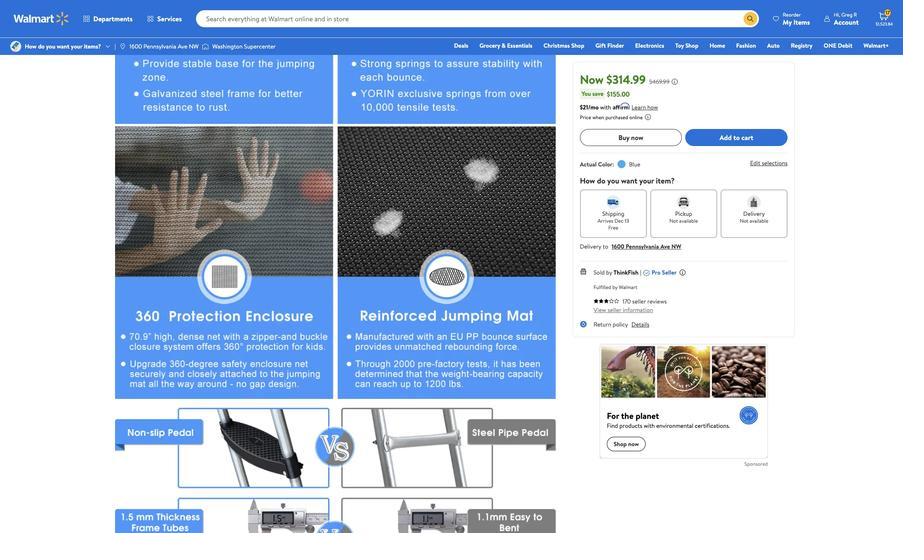 Task type: locate. For each thing, give the bounding box(es) containing it.
delivery inside delivery not available
[[744, 210, 765, 218]]

seller
[[633, 298, 646, 306], [608, 306, 622, 315]]

$21/mo
[[580, 103, 599, 112]]

0 horizontal spatial want
[[57, 42, 69, 51]]

seller down 3.1235 stars out of 5, based on 170 seller reviews element
[[608, 306, 622, 315]]

do for how do you want your item?
[[597, 176, 606, 186]]

1 vertical spatial 1600
[[612, 243, 625, 251]]

do
[[38, 42, 45, 51], [597, 176, 606, 186]]

fulfilled by walmart
[[594, 284, 638, 291]]

pennsylvania down services popup button at top left
[[143, 42, 176, 51]]

fashion
[[737, 41, 756, 50]]

now $314.99
[[580, 71, 646, 88]]

your left item?
[[640, 176, 655, 186]]

1 vertical spatial want
[[622, 176, 638, 186]]

1 vertical spatial delivery
[[580, 243, 602, 251]]

1 vertical spatial your
[[640, 176, 655, 186]]

by right sold
[[607, 269, 613, 277]]

Walmart Site-Wide search field
[[196, 10, 759, 27]]

1 available from the left
[[680, 217, 699, 225]]

0 horizontal spatial  image
[[119, 43, 126, 50]]

1 horizontal spatial how
[[580, 176, 596, 186]]

not down intent image for delivery
[[740, 217, 749, 225]]

pro
[[652, 269, 661, 277]]

your left items?
[[71, 42, 82, 51]]

1 horizontal spatial to
[[734, 133, 740, 142]]

items
[[794, 17, 810, 27]]

1 shop from the left
[[571, 41, 585, 50]]

details
[[632, 321, 650, 329]]

0 vertical spatial how
[[25, 42, 37, 51]]

gift finder link
[[592, 41, 628, 50]]

shop for toy shop
[[686, 41, 699, 50]]

edit selections button
[[751, 159, 788, 168]]

nw up "pro seller info" image in the right of the page
[[672, 243, 682, 251]]

1 horizontal spatial you
[[608, 176, 620, 186]]

thinkfish
[[614, 269, 639, 277]]

2 not from the left
[[740, 217, 749, 225]]

0 horizontal spatial you
[[46, 42, 55, 51]]

delivery down intent image for delivery
[[744, 210, 765, 218]]

legal information image
[[645, 114, 652, 121]]

view seller information link
[[594, 306, 654, 315]]

0 horizontal spatial how
[[25, 42, 37, 51]]

seller for 170
[[633, 298, 646, 306]]

1600 down departments
[[130, 42, 142, 51]]

intent image for delivery image
[[748, 196, 761, 209]]

shop right christmas
[[571, 41, 585, 50]]

purchased
[[606, 114, 629, 121]]

pennsylvania
[[143, 42, 176, 51], [626, 243, 660, 251]]

0 horizontal spatial delivery
[[580, 243, 602, 251]]

departments
[[93, 14, 133, 23]]

finder
[[608, 41, 624, 50]]

to left cart
[[734, 133, 740, 142]]

0 vertical spatial do
[[38, 42, 45, 51]]

to
[[734, 133, 740, 142], [603, 243, 609, 251]]

how
[[648, 103, 659, 112]]

toy shop link
[[672, 41, 703, 50]]

home link
[[706, 41, 729, 50]]

0 vertical spatial nw
[[189, 42, 199, 51]]

not inside pickup not available
[[670, 217, 679, 225]]

nw left washington
[[189, 42, 199, 51]]

1600 down free
[[612, 243, 625, 251]]

0 horizontal spatial available
[[680, 217, 699, 225]]

not down intent image for pickup
[[670, 217, 679, 225]]

1 vertical spatial to
[[603, 243, 609, 251]]

walmart image
[[14, 12, 69, 26]]

selections
[[762, 159, 788, 168]]

walmart+ link
[[860, 41, 893, 50]]

cart
[[742, 133, 754, 142]]

deals
[[454, 41, 469, 50]]

1600
[[130, 42, 142, 51], [612, 243, 625, 251]]

available down intent image for pickup
[[680, 217, 699, 225]]

nw
[[189, 42, 199, 51], [672, 243, 682, 251]]

electronics link
[[632, 41, 668, 50]]

price when purchased online
[[580, 114, 643, 121]]

0 vertical spatial pennsylvania
[[143, 42, 176, 51]]

Search search field
[[196, 10, 759, 27]]

1 vertical spatial how
[[580, 176, 596, 186]]

0 horizontal spatial shop
[[571, 41, 585, 50]]

buy now button
[[580, 129, 683, 146]]

:
[[613, 160, 615, 169]]

you save $155.00
[[582, 89, 630, 99]]

delivery for to
[[580, 243, 602, 251]]

sponsored
[[745, 461, 768, 468]]

to down arrives
[[603, 243, 609, 251]]

how down the actual
[[580, 176, 596, 186]]

0 horizontal spatial not
[[670, 217, 679, 225]]

debit
[[838, 41, 853, 50]]

0 horizontal spatial |
[[115, 42, 116, 51]]

available down intent image for delivery
[[750, 217, 769, 225]]

 image
[[202, 42, 209, 51], [119, 43, 126, 50]]

0 vertical spatial 1600
[[130, 42, 142, 51]]

how do you want your items?
[[25, 42, 101, 51]]

17
[[886, 9, 890, 16]]

1 vertical spatial |
[[641, 269, 642, 277]]

seller right 170
[[633, 298, 646, 306]]

by for fulfilled
[[613, 284, 618, 291]]

available for pickup
[[680, 217, 699, 225]]

available inside pickup not available
[[680, 217, 699, 225]]

item?
[[656, 176, 675, 186]]

| right thinkfish
[[641, 269, 642, 277]]

0 horizontal spatial do
[[38, 42, 45, 51]]

1 horizontal spatial shop
[[686, 41, 699, 50]]

shop
[[571, 41, 585, 50], [686, 41, 699, 50]]

ave up pro seller
[[661, 243, 671, 251]]

1 horizontal spatial  image
[[202, 42, 209, 51]]

| right items?
[[115, 42, 116, 51]]

you down :
[[608, 176, 620, 186]]

one debit
[[824, 41, 853, 50]]

0 vertical spatial delivery
[[744, 210, 765, 218]]

search icon image
[[747, 15, 754, 22]]

walmart+
[[864, 41, 889, 50]]

services button
[[140, 9, 189, 29]]

1 horizontal spatial seller
[[633, 298, 646, 306]]

not inside delivery not available
[[740, 217, 749, 225]]

1 horizontal spatial available
[[750, 217, 769, 225]]

1 vertical spatial nw
[[672, 243, 682, 251]]

you
[[46, 42, 55, 51], [608, 176, 620, 186]]

0 vertical spatial to
[[734, 133, 740, 142]]

0 vertical spatial by
[[607, 269, 613, 277]]

1 vertical spatial ave
[[661, 243, 671, 251]]

shop right toy
[[686, 41, 699, 50]]

hi,
[[834, 11, 840, 18]]

1 horizontal spatial your
[[640, 176, 655, 186]]

1 vertical spatial do
[[597, 176, 606, 186]]

shop for christmas shop
[[571, 41, 585, 50]]

2 available from the left
[[750, 217, 769, 225]]

toy shop
[[676, 41, 699, 50]]

&
[[502, 41, 506, 50]]

0 horizontal spatial your
[[71, 42, 82, 51]]

1 vertical spatial by
[[613, 284, 618, 291]]

auto link
[[764, 41, 784, 50]]

do down color
[[597, 176, 606, 186]]

0 horizontal spatial ave
[[178, 42, 188, 51]]

christmas shop link
[[540, 41, 588, 50]]

want for items?
[[57, 42, 69, 51]]

1 horizontal spatial |
[[641, 269, 642, 277]]

1 horizontal spatial delivery
[[744, 210, 765, 218]]

policy
[[613, 321, 629, 329]]

1 horizontal spatial want
[[622, 176, 638, 186]]

to inside button
[[734, 133, 740, 142]]

0 vertical spatial you
[[46, 42, 55, 51]]

learn how
[[632, 103, 659, 112]]

1 vertical spatial you
[[608, 176, 620, 186]]

1 not from the left
[[670, 217, 679, 225]]

by right fulfilled
[[613, 284, 618, 291]]

grocery
[[480, 41, 500, 50]]

how down the walmart image
[[25, 42, 37, 51]]

0 horizontal spatial seller
[[608, 306, 622, 315]]

0 vertical spatial your
[[71, 42, 82, 51]]

sold by thinkfish
[[594, 269, 639, 277]]

want left items?
[[57, 42, 69, 51]]

information
[[623, 306, 654, 315]]

do down the walmart image
[[38, 42, 45, 51]]

1600 pennsylvania ave nw button
[[612, 243, 682, 251]]

available for delivery
[[750, 217, 769, 225]]

registry link
[[787, 41, 817, 50]]

2 shop from the left
[[686, 41, 699, 50]]

greg
[[842, 11, 853, 18]]

buy now
[[619, 133, 644, 142]]

available
[[680, 217, 699, 225], [750, 217, 769, 225]]

you down the walmart image
[[46, 42, 55, 51]]

1 horizontal spatial ave
[[661, 243, 671, 251]]

ave down services
[[178, 42, 188, 51]]

1 horizontal spatial not
[[740, 217, 749, 225]]

actual
[[580, 160, 597, 169]]

1 horizontal spatial 1600
[[612, 243, 625, 251]]

0 horizontal spatial pennsylvania
[[143, 42, 176, 51]]

pennsylvania up pro
[[626, 243, 660, 251]]

edit selections
[[751, 159, 788, 168]]

pickup not available
[[670, 210, 699, 225]]

online
[[630, 114, 643, 121]]

 image left washington
[[202, 42, 209, 51]]

want down blue
[[622, 176, 638, 186]]

view seller information
[[594, 306, 654, 315]]

 image down departments
[[119, 43, 126, 50]]

0 vertical spatial want
[[57, 42, 69, 51]]

your for items?
[[71, 42, 82, 51]]

0 horizontal spatial to
[[603, 243, 609, 251]]

1 horizontal spatial do
[[597, 176, 606, 186]]

1 horizontal spatial pennsylvania
[[626, 243, 660, 251]]

seller
[[662, 269, 677, 277]]

13
[[625, 217, 630, 225]]

you for how do you want your item?
[[608, 176, 620, 186]]

1 vertical spatial pennsylvania
[[626, 243, 660, 251]]

delivery up sold
[[580, 243, 602, 251]]

available inside delivery not available
[[750, 217, 769, 225]]

 image
[[10, 41, 21, 52]]

0 horizontal spatial 1600
[[130, 42, 142, 51]]



Task type: describe. For each thing, give the bounding box(es) containing it.
0 horizontal spatial nw
[[189, 42, 199, 51]]

christmas shop
[[544, 41, 585, 50]]

auto
[[767, 41, 780, 50]]

pro seller
[[652, 269, 677, 277]]

washington supercenter
[[212, 42, 276, 51]]

arrives
[[598, 217, 614, 225]]

details button
[[632, 321, 650, 329]]

intent image for shipping image
[[607, 196, 621, 209]]

christmas
[[544, 41, 570, 50]]

departments button
[[76, 9, 140, 29]]

how for how do you want your items?
[[25, 42, 37, 51]]

actual color :
[[580, 160, 615, 169]]

$21/mo with
[[580, 103, 612, 112]]

delivery to 1600 pennsylvania ave nw
[[580, 243, 682, 251]]

toy
[[676, 41, 684, 50]]

how for how do you want your item?
[[580, 176, 596, 186]]

1 horizontal spatial nw
[[672, 243, 682, 251]]

$469.99
[[650, 78, 670, 86]]

want for item?
[[622, 176, 638, 186]]

return policy details
[[594, 321, 650, 329]]

0 vertical spatial |
[[115, 42, 116, 51]]

add to cart button
[[686, 129, 788, 146]]

reorder
[[783, 11, 801, 18]]

add
[[720, 133, 732, 142]]

1600 pennsylvania ave nw
[[130, 42, 199, 51]]

you
[[582, 90, 591, 98]]

170
[[623, 298, 631, 306]]

sold
[[594, 269, 605, 277]]

do for how do you want your items?
[[38, 42, 45, 51]]

electronics
[[636, 41, 664, 50]]

$1,523.84
[[876, 21, 893, 27]]

$155.00
[[607, 89, 630, 99]]

learn how button
[[632, 103, 659, 112]]

intent image for pickup image
[[677, 196, 691, 209]]

edit
[[751, 159, 761, 168]]

account
[[834, 17, 859, 27]]

dec
[[615, 217, 624, 225]]

with
[[601, 103, 612, 112]]

reviews
[[648, 298, 667, 306]]

fulfilled
[[594, 284, 612, 291]]

add to cart
[[720, 133, 754, 142]]

 image for washington supercenter
[[202, 42, 209, 51]]

not for delivery
[[740, 217, 749, 225]]

affirm image
[[613, 103, 630, 110]]

r
[[854, 11, 857, 18]]

supercenter
[[244, 42, 276, 51]]

$314.99
[[607, 71, 646, 88]]

blue
[[630, 160, 641, 169]]

my
[[783, 17, 792, 27]]

now
[[632, 133, 644, 142]]

0 vertical spatial ave
[[178, 42, 188, 51]]

price
[[580, 114, 592, 121]]

grocery & essentials
[[480, 41, 533, 50]]

one debit link
[[820, 41, 857, 50]]

not for pickup
[[670, 217, 679, 225]]

registry
[[791, 41, 813, 50]]

 image for 1600 pennsylvania ave nw
[[119, 43, 126, 50]]

you for how do you want your items?
[[46, 42, 55, 51]]

grocery & essentials link
[[476, 41, 537, 50]]

delivery not available
[[740, 210, 769, 225]]

home
[[710, 41, 725, 50]]

to for delivery
[[603, 243, 609, 251]]

pro seller info image
[[680, 269, 687, 276]]

walmart
[[619, 284, 638, 291]]

color
[[599, 160, 613, 169]]

shipping arrives dec 13 free
[[598, 210, 630, 232]]

170 seller reviews
[[623, 298, 667, 306]]

one
[[824, 41, 837, 50]]

view
[[594, 306, 607, 315]]

hi, greg r account
[[834, 11, 859, 27]]

delivery for not
[[744, 210, 765, 218]]

deals link
[[450, 41, 472, 50]]

gift
[[596, 41, 606, 50]]

to for add
[[734, 133, 740, 142]]

essentials
[[507, 41, 533, 50]]

gift finder
[[596, 41, 624, 50]]

3.1235 stars out of 5, based on 170 seller reviews element
[[594, 299, 620, 304]]

return
[[594, 321, 612, 329]]

services
[[157, 14, 182, 23]]

buy
[[619, 133, 630, 142]]

by for sold
[[607, 269, 613, 277]]

washington
[[212, 42, 243, 51]]

how do you want your item?
[[580, 176, 675, 186]]

seller for view
[[608, 306, 622, 315]]

save
[[593, 90, 604, 98]]

learn more about strikethrough prices image
[[672, 78, 679, 85]]

free
[[609, 224, 619, 232]]

fashion link
[[733, 41, 760, 50]]

your for item?
[[640, 176, 655, 186]]



Task type: vqa. For each thing, say whether or not it's contained in the screenshot.
Burbank
no



